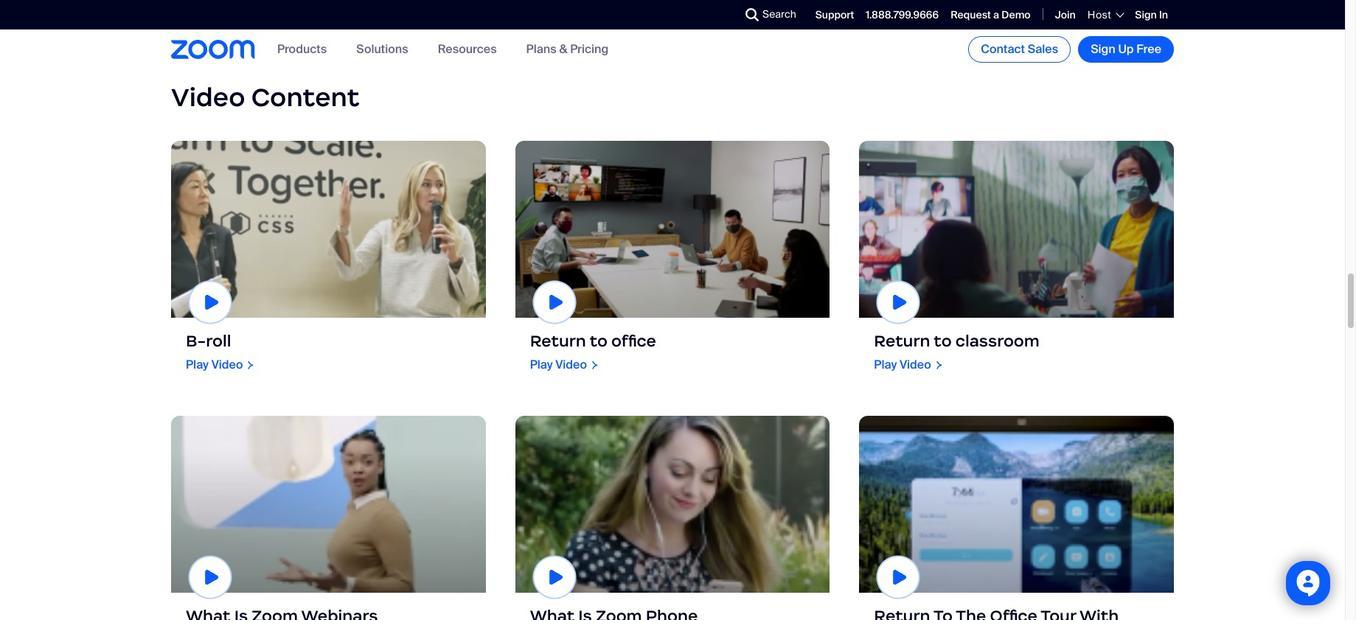Task type: locate. For each thing, give the bounding box(es) containing it.
request a demo
[[951, 8, 1031, 21]]

solutions button
[[357, 42, 408, 57]]

return inside return to office play video
[[530, 331, 586, 351]]

to left classroom
[[934, 331, 952, 351]]

join
[[1056, 8, 1076, 21]]

free
[[1137, 41, 1162, 57]]

classroom
[[956, 331, 1040, 351]]

0 horizontal spatial return
[[530, 331, 586, 351]]

2 return from the left
[[875, 331, 931, 351]]

1 horizontal spatial play
[[530, 357, 553, 373]]

to for office
[[590, 331, 608, 351]]

conference room image
[[515, 141, 830, 318]]

sign left in
[[1136, 8, 1157, 21]]

0 horizontal spatial play
[[186, 357, 209, 373]]

sign inside sign up free 'link'
[[1091, 41, 1116, 57]]

&
[[560, 42, 568, 57]]

3 play from the left
[[875, 357, 897, 373]]

play
[[186, 357, 209, 373], [530, 357, 553, 373], [875, 357, 897, 373]]

0 horizontal spatial sign
[[1091, 41, 1116, 57]]

content
[[251, 81, 360, 114]]

1 play from the left
[[186, 357, 209, 373]]

sign left up
[[1091, 41, 1116, 57]]

contact sales link
[[969, 36, 1071, 63]]

sign for sign in
[[1136, 8, 1157, 21]]

video inside return to office play video
[[556, 357, 587, 373]]

host button
[[1088, 8, 1124, 21]]

play for return to classroom
[[875, 357, 897, 373]]

1.888.799.9666 link
[[866, 8, 939, 21]]

0 horizontal spatial to
[[590, 331, 608, 351]]

1 horizontal spatial to
[[934, 331, 952, 351]]

plans
[[527, 42, 557, 57]]

return for return to classroom
[[875, 331, 931, 351]]

support
[[816, 8, 855, 21]]

request
[[951, 8, 992, 21]]

1 return from the left
[[530, 331, 586, 351]]

0 vertical spatial sign
[[1136, 8, 1157, 21]]

to left office
[[590, 331, 608, 351]]

office
[[612, 331, 657, 351]]

sign up free link
[[1079, 36, 1175, 63]]

resources button
[[438, 42, 497, 57]]

to inside return to classroom play video
[[934, 331, 952, 351]]

2 play from the left
[[530, 357, 553, 373]]

play inside return to classroom play video
[[875, 357, 897, 373]]

up
[[1119, 41, 1134, 57]]

sign
[[1136, 8, 1157, 21], [1091, 41, 1116, 57]]

2 to from the left
[[934, 331, 952, 351]]

return
[[530, 331, 586, 351], [875, 331, 931, 351]]

computer screen image
[[860, 416, 1175, 594]]

None search field
[[692, 3, 750, 27]]

1 horizontal spatial sign
[[1136, 8, 1157, 21]]

2 horizontal spatial play
[[875, 357, 897, 373]]

to
[[590, 331, 608, 351], [934, 331, 952, 351]]

1 to from the left
[[590, 331, 608, 351]]

contact
[[981, 41, 1026, 57]]

demo
[[1002, 8, 1031, 21]]

plans & pricing
[[527, 42, 609, 57]]

sign up free
[[1091, 41, 1162, 57]]

video inside return to classroom play video
[[900, 357, 932, 373]]

to inside return to office play video
[[590, 331, 608, 351]]

return inside return to classroom play video
[[875, 331, 931, 351]]

video
[[171, 81, 245, 114], [212, 357, 243, 373], [556, 357, 587, 373], [900, 357, 932, 373]]

1 vertical spatial sign
[[1091, 41, 1116, 57]]

sales
[[1028, 41, 1059, 57]]

1 horizontal spatial return
[[875, 331, 931, 351]]

play inside return to office play video
[[530, 357, 553, 373]]

play inside b-roll play video
[[186, 357, 209, 373]]



Task type: vqa. For each thing, say whether or not it's contained in the screenshot.
and within the team chat with everything you need and the simplicity teams want.
no



Task type: describe. For each thing, give the bounding box(es) containing it.
join link
[[1056, 8, 1076, 21]]

sign in
[[1136, 8, 1169, 21]]

to for classroom
[[934, 331, 952, 351]]

contact sales
[[981, 41, 1059, 57]]

people working image
[[860, 141, 1175, 318]]

resources
[[438, 42, 497, 57]]

zoom logo image
[[171, 40, 255, 59]]

search image
[[746, 8, 759, 21]]

video content
[[171, 81, 360, 114]]

solutions
[[357, 42, 408, 57]]

support link
[[816, 8, 855, 21]]

products button
[[277, 42, 327, 57]]

people talking on stage image
[[171, 141, 486, 318]]

roll
[[206, 331, 231, 351]]

pricing
[[570, 42, 609, 57]]

plans & pricing link
[[527, 42, 609, 57]]

return to office play video
[[530, 331, 657, 373]]

video inside b-roll play video
[[212, 357, 243, 373]]

1.888.799.9666
[[866, 8, 939, 21]]

person presenting image
[[171, 416, 486, 594]]

request a demo link
[[951, 8, 1031, 21]]

return to classroom play video
[[875, 331, 1040, 373]]

products
[[277, 42, 327, 57]]

woman looking at phone image
[[515, 416, 830, 594]]

b-roll play video
[[186, 331, 243, 373]]

b-
[[186, 331, 206, 351]]

sign in link
[[1136, 8, 1169, 21]]

search
[[763, 7, 797, 21]]

play for return to office
[[530, 357, 553, 373]]

host
[[1088, 8, 1112, 21]]

search image
[[746, 8, 759, 21]]

sign for sign up free
[[1091, 41, 1116, 57]]

return for return to office
[[530, 331, 586, 351]]

a
[[994, 8, 1000, 21]]

in
[[1160, 8, 1169, 21]]



